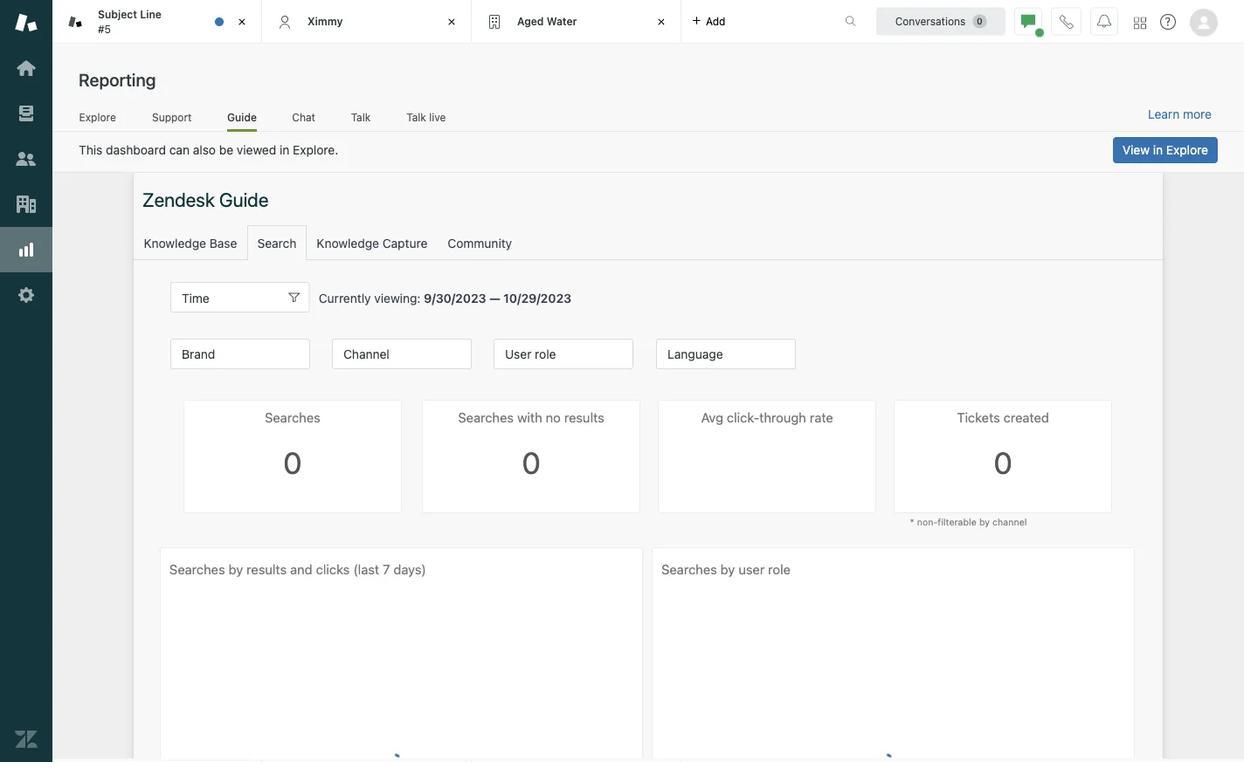 Task type: describe. For each thing, give the bounding box(es) containing it.
explore inside "link"
[[79, 111, 116, 123]]

1 close image from the left
[[233, 13, 251, 31]]

ximmy tab
[[262, 0, 472, 44]]

learn more
[[1148, 107, 1212, 121]]

button displays agent's chat status as online. image
[[1022, 14, 1036, 28]]

close image for aged water
[[653, 13, 670, 31]]

talk live
[[407, 111, 446, 123]]

aged water
[[517, 15, 577, 27]]

ximmy
[[308, 15, 343, 27]]

reporting image
[[15, 239, 38, 261]]

add
[[706, 15, 726, 28]]

notifications image
[[1098, 14, 1112, 28]]

explore link
[[79, 111, 117, 129]]

be
[[219, 143, 233, 157]]

main element
[[0, 0, 52, 763]]

zendesk products image
[[1134, 17, 1147, 29]]

support
[[152, 111, 192, 123]]

tabs tab list
[[52, 0, 827, 44]]

subject
[[98, 8, 137, 21]]

reporting
[[79, 69, 156, 90]]

this dashboard can also be viewed in explore.
[[79, 143, 338, 157]]

more
[[1183, 107, 1212, 121]]

explore inside button
[[1167, 143, 1209, 157]]

in inside button
[[1153, 143, 1163, 157]]

close image for ximmy
[[443, 13, 461, 31]]

this
[[79, 143, 103, 157]]

view in explore
[[1123, 143, 1209, 157]]

support link
[[152, 111, 192, 129]]

view in explore button
[[1113, 137, 1218, 163]]

views image
[[15, 102, 38, 125]]



Task type: vqa. For each thing, say whether or not it's contained in the screenshot.
DASHBOARD
yes



Task type: locate. For each thing, give the bounding box(es) containing it.
water
[[547, 15, 577, 27]]

0 horizontal spatial close image
[[233, 13, 251, 31]]

learn more link
[[1148, 107, 1212, 122]]

can
[[169, 143, 190, 157]]

close image left ximmy
[[233, 13, 251, 31]]

talk
[[351, 111, 371, 123], [407, 111, 426, 123]]

conversations
[[896, 15, 966, 28]]

line
[[140, 8, 162, 21]]

subject line #5
[[98, 8, 162, 35]]

close image inside aged water tab
[[653, 13, 670, 31]]

organizations image
[[15, 193, 38, 216]]

talk live link
[[406, 111, 447, 129]]

live
[[429, 111, 446, 123]]

guide link
[[227, 111, 257, 132]]

customers image
[[15, 148, 38, 170]]

talk inside "link"
[[351, 111, 371, 123]]

close image
[[233, 13, 251, 31], [443, 13, 461, 31], [653, 13, 670, 31]]

1 in from the left
[[1153, 143, 1163, 157]]

close image inside ximmy tab
[[443, 13, 461, 31]]

0 horizontal spatial talk
[[351, 111, 371, 123]]

dashboard
[[106, 143, 166, 157]]

get help image
[[1161, 14, 1176, 30]]

explore
[[79, 111, 116, 123], [1167, 143, 1209, 157]]

0 horizontal spatial explore
[[79, 111, 116, 123]]

talk left live
[[407, 111, 426, 123]]

1 horizontal spatial talk
[[407, 111, 426, 123]]

chat link
[[292, 111, 316, 129]]

explore.
[[293, 143, 338, 157]]

view
[[1123, 143, 1150, 157]]

aged water tab
[[472, 0, 682, 44]]

guide
[[227, 111, 257, 123]]

0 vertical spatial explore
[[79, 111, 116, 123]]

talk link
[[351, 111, 371, 129]]

in right the view
[[1153, 143, 1163, 157]]

3 close image from the left
[[653, 13, 670, 31]]

1 talk from the left
[[351, 111, 371, 123]]

talk for talk live
[[407, 111, 426, 123]]

tab containing subject line
[[52, 0, 262, 44]]

also
[[193, 143, 216, 157]]

talk right "chat"
[[351, 111, 371, 123]]

2 horizontal spatial close image
[[653, 13, 670, 31]]

2 in from the left
[[280, 143, 290, 157]]

1 horizontal spatial close image
[[443, 13, 461, 31]]

talk for talk
[[351, 111, 371, 123]]

2 close image from the left
[[443, 13, 461, 31]]

2 talk from the left
[[407, 111, 426, 123]]

get started image
[[15, 57, 38, 80]]

zendesk image
[[15, 729, 38, 752]]

1 horizontal spatial in
[[1153, 143, 1163, 157]]

#5
[[98, 23, 111, 35]]

in right viewed
[[280, 143, 290, 157]]

admin image
[[15, 284, 38, 307]]

conversations button
[[877, 7, 1006, 35]]

close image left the add popup button
[[653, 13, 670, 31]]

in
[[1153, 143, 1163, 157], [280, 143, 290, 157]]

learn
[[1148, 107, 1180, 121]]

1 vertical spatial explore
[[1167, 143, 1209, 157]]

zendesk support image
[[15, 11, 38, 34]]

1 horizontal spatial explore
[[1167, 143, 1209, 157]]

close image left aged on the left top
[[443, 13, 461, 31]]

chat
[[292, 111, 315, 123]]

0 horizontal spatial in
[[280, 143, 290, 157]]

tab
[[52, 0, 262, 44]]

viewed
[[237, 143, 276, 157]]

explore down learn more link
[[1167, 143, 1209, 157]]

explore up this
[[79, 111, 116, 123]]

aged
[[517, 15, 544, 27]]

add button
[[682, 0, 736, 43]]



